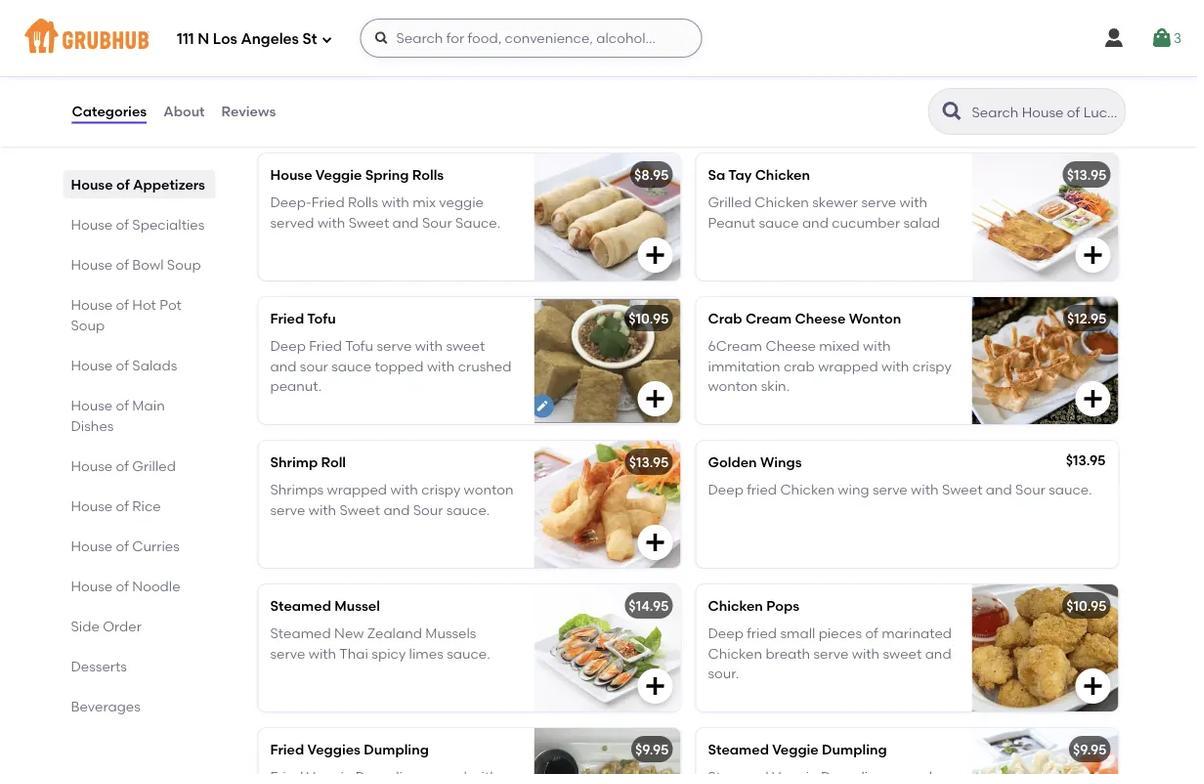 Task type: describe. For each thing, give the bounding box(es) containing it.
and inside deep fried tofu serve with sweet and sour sauce topped with crushed peanut.
[[270, 358, 297, 374]]

sour.
[[708, 665, 739, 682]]

side order
[[71, 618, 142, 634]]

sauce inside grilled chicken skewer serve with peanut sauce and cucumber salad
[[759, 214, 799, 231]]

house veggie spring rolls image
[[534, 153, 681, 280]]

chicken inside grilled chicken skewer serve with peanut sauce and cucumber salad
[[755, 194, 809, 211]]

chicken pops
[[708, 598, 800, 614]]

deep for deep fried tofu serve with sweet and sour sauce topped with crushed peanut.
[[270, 338, 306, 354]]

house veggie spring rolls
[[270, 166, 444, 183]]

steamed for steamed new zealand mussels serve with thai spicy limes sauce.
[[270, 625, 331, 642]]

steamed veggie dumpling
[[708, 741, 887, 758]]

rice
[[132, 498, 161, 514]]

house of appetizers appetizers
[[255, 86, 461, 128]]

chicken inside deep fried small pieces of marinated chicken breath serve with sweet and sour.
[[708, 645, 763, 662]]

steamed veggie dumpling image
[[972, 728, 1119, 774]]

new
[[334, 625, 364, 642]]

see for 1st see details button from the right
[[626, 37, 651, 53]]

0 horizontal spatial tofu
[[307, 310, 336, 327]]

house of curries tab
[[71, 536, 208, 556]]

deep for deep fried small pieces of marinated chicken breath serve with sweet and sour.
[[708, 625, 744, 642]]

reviews
[[222, 103, 276, 120]]

los
[[213, 30, 237, 48]]

with inside steamed new zealand mussels serve with thai spicy limes sauce.
[[309, 645, 336, 662]]

fried veggies dumpling
[[270, 741, 429, 758]]

veggies
[[307, 741, 361, 758]]

dishes
[[71, 417, 114, 434]]

house of grilled
[[71, 458, 176, 474]]

tofu inside deep fried tofu serve with sweet and sour sauce topped with crushed peanut.
[[345, 338, 374, 354]]

skin.
[[761, 378, 790, 394]]

1 horizontal spatial appetizers
[[255, 114, 315, 128]]

fried tofu image
[[534, 297, 681, 424]]

and inside deep fried small pieces of marinated chicken breath serve with sweet and sour.
[[925, 645, 952, 662]]

$8.95
[[634, 166, 669, 183]]

deep for deep fried chicken wing serve with sweet and sour sauce.
[[708, 482, 744, 498]]

3 button
[[1151, 21, 1182, 56]]

house of specialties tab
[[71, 214, 208, 235]]

fried veggies dumpling image
[[534, 728, 681, 774]]

fried inside deep fried tofu serve with sweet and sour sauce topped with crushed peanut.
[[309, 338, 342, 354]]

2 see details from the left
[[626, 37, 700, 53]]

house of bowl soup
[[71, 256, 201, 273]]

0 vertical spatial soup
[[167, 256, 201, 273]]

angeles
[[241, 30, 299, 48]]

deep-
[[270, 194, 312, 211]]

house of bowl soup tab
[[71, 254, 208, 275]]

of inside deep fried small pieces of marinated chicken breath serve with sweet and sour.
[[866, 625, 879, 642]]

marinated
[[882, 625, 952, 642]]

0 vertical spatial rolls
[[412, 166, 444, 183]]

bowl
[[132, 256, 164, 273]]

house of appetizers
[[71, 176, 205, 193]]

sauce inside deep fried tofu serve with sweet and sour sauce topped with crushed peanut.
[[332, 358, 372, 374]]

wing
[[838, 482, 870, 498]]

golden
[[708, 454, 757, 471]]

house for house of noodle
[[71, 578, 113, 594]]

3
[[1174, 30, 1182, 46]]

dumpling for fried veggies dumpling
[[364, 741, 429, 758]]

house for house of appetizers appetizers
[[255, 86, 319, 111]]

categories button
[[71, 76, 148, 147]]

sa tay chicken
[[708, 166, 810, 183]]

111
[[177, 30, 194, 48]]

specialties
[[132, 216, 205, 233]]

chicken down wings
[[781, 482, 835, 498]]

house of main dishes tab
[[71, 395, 208, 436]]

grilled inside tab
[[132, 458, 176, 474]]

shrimps wrapped with crispy wonton serve with sweet and sour sauce.
[[270, 482, 514, 518]]

shrimp roll
[[270, 454, 346, 471]]

sour
[[300, 358, 328, 374]]

$14.95
[[629, 598, 669, 614]]

promo image
[[509, 0, 580, 40]]

pot
[[160, 296, 182, 313]]

house of appetizers tab
[[71, 174, 208, 195]]

beverages
[[71, 698, 141, 715]]

steamed mussel
[[270, 598, 380, 614]]

chicken right tay
[[755, 166, 810, 183]]

6cream cheese mixed with immitation crab wrapped with crispy wonton skin.
[[708, 338, 952, 394]]

of for house of hot pot soup
[[116, 296, 129, 313]]

of for house of appetizers appetizers
[[324, 86, 345, 111]]

st
[[303, 30, 317, 48]]

$9.95 for fried veggies dumpling
[[635, 741, 669, 758]]

grilled chicken skewer serve with peanut sauce and cucumber salad
[[708, 194, 941, 231]]

deep fried tofu serve with sweet and sour sauce topped with crushed peanut.
[[270, 338, 512, 394]]

steamed for steamed mussel
[[270, 598, 331, 614]]

small
[[781, 625, 816, 642]]

topped
[[375, 358, 424, 374]]

serve inside grilled chicken skewer serve with peanut sauce and cucumber salad
[[862, 194, 897, 211]]

fried for wings
[[747, 482, 777, 498]]

house of curries
[[71, 538, 180, 554]]

house of noodle
[[71, 578, 180, 594]]

cheese inside 6cream cheese mixed with immitation crab wrapped with crispy wonton skin.
[[766, 338, 816, 354]]

served
[[270, 214, 314, 231]]

sauce.
[[456, 214, 501, 231]]

peanut.
[[270, 378, 322, 394]]

1 see details from the left
[[274, 37, 348, 53]]

side
[[71, 618, 100, 634]]

hot
[[132, 296, 156, 313]]

and inside deep-fried  rolls with mix veggie served with sweet and sour sauce.
[[393, 214, 419, 231]]

about
[[163, 103, 205, 120]]

thai
[[340, 645, 369, 662]]

deep fried small pieces of marinated chicken breath serve with sweet and sour.
[[708, 625, 952, 682]]

tay
[[729, 166, 752, 183]]

and inside grilled chicken skewer serve with peanut sauce and cucumber salad
[[803, 214, 829, 231]]

house for house of appetizers
[[71, 176, 113, 193]]

chicken pops image
[[972, 584, 1119, 712]]

6cream
[[708, 338, 763, 354]]

serve inside deep fried small pieces of marinated chicken breath serve with sweet and sour.
[[814, 645, 849, 662]]

svg image for grilled chicken skewer serve with peanut sauce and cucumber salad
[[1082, 243, 1105, 267]]

dumpling for steamed veggie dumpling
[[822, 741, 887, 758]]

house of rice
[[71, 498, 161, 514]]

$12.95
[[1068, 310, 1107, 327]]

order
[[103, 618, 142, 634]]

details for 1st see details button from the right
[[654, 37, 700, 53]]

$10.95 for deep fried small pieces of marinated chicken breath serve with sweet and sour.
[[1067, 598, 1107, 614]]

appetizers for house of appetizers
[[133, 176, 205, 193]]

sa
[[708, 166, 726, 183]]

111 n los angeles st
[[177, 30, 317, 48]]

desserts
[[71, 658, 127, 675]]

0 vertical spatial cheese
[[795, 310, 846, 327]]

svg image inside main navigation navigation
[[321, 34, 333, 45]]

svg image inside 3 button
[[1151, 26, 1174, 50]]

soup inside house of hot pot soup
[[71, 317, 105, 333]]

house of hot pot soup tab
[[71, 294, 208, 335]]

main
[[132, 397, 165, 414]]



Task type: vqa. For each thing, say whether or not it's contained in the screenshot.
Backyard Bowls - Los Angeles Logo
no



Task type: locate. For each thing, give the bounding box(es) containing it.
serve up cucumber
[[862, 194, 897, 211]]

0 vertical spatial wrapped
[[818, 358, 879, 374]]

$13.95 for grilled chicken skewer serve with peanut sauce and cucumber salad
[[1067, 166, 1107, 183]]

grilled up 'rice'
[[132, 458, 176, 474]]

0 horizontal spatial see
[[274, 37, 299, 53]]

appetizers
[[350, 86, 461, 111], [255, 114, 315, 128], [133, 176, 205, 193]]

1 vertical spatial crispy
[[422, 482, 461, 498]]

sweet
[[349, 214, 389, 231], [942, 482, 983, 498], [340, 501, 380, 518]]

immitation
[[708, 358, 781, 374]]

$10.95
[[629, 310, 669, 327], [1067, 598, 1107, 614]]

0 vertical spatial wonton
[[708, 378, 758, 394]]

soup
[[167, 256, 201, 273], [71, 317, 105, 333]]

house for house of specialties
[[71, 216, 113, 233]]

veggie for steamed
[[772, 741, 819, 758]]

noodle
[[132, 578, 180, 594]]

0 vertical spatial sour
[[422, 214, 452, 231]]

side order tab
[[71, 616, 208, 636]]

0 horizontal spatial dumpling
[[364, 741, 429, 758]]

mussel
[[335, 598, 380, 614]]

house inside house of specialties tab
[[71, 216, 113, 233]]

0 vertical spatial deep
[[270, 338, 306, 354]]

sa tay chicken image
[[972, 153, 1119, 280]]

salad
[[904, 214, 941, 231]]

0 vertical spatial sauce
[[759, 214, 799, 231]]

crab
[[708, 310, 743, 327]]

rolls
[[412, 166, 444, 183], [348, 194, 378, 211]]

1 horizontal spatial dumpling
[[822, 741, 887, 758]]

2 horizontal spatial appetizers
[[350, 86, 461, 111]]

grilled up peanut
[[708, 194, 752, 211]]

search icon image
[[941, 100, 964, 123]]

wrapped inside 6cream cheese mixed with immitation crab wrapped with crispy wonton skin.
[[818, 358, 879, 374]]

sweet inside the shrimps wrapped with crispy wonton serve with sweet and sour sauce.
[[340, 501, 380, 518]]

sauce right sour on the top of the page
[[332, 358, 372, 374]]

2 vertical spatial steamed
[[708, 741, 769, 758]]

wonton inside the shrimps wrapped with crispy wonton serve with sweet and sour sauce.
[[464, 482, 514, 498]]

1 vertical spatial sour
[[1016, 482, 1046, 498]]

1 vertical spatial rolls
[[348, 194, 378, 211]]

2 vertical spatial sauce.
[[447, 645, 490, 662]]

appetizers inside "tab"
[[133, 176, 205, 193]]

tofu
[[307, 310, 336, 327], [345, 338, 374, 354]]

house for house of rice
[[71, 498, 113, 514]]

of for house of grilled
[[116, 458, 129, 474]]

curries
[[132, 538, 180, 554]]

fried for pops
[[747, 625, 777, 642]]

grilled
[[708, 194, 752, 211], [132, 458, 176, 474]]

chicken down sa tay chicken
[[755, 194, 809, 211]]

1 vertical spatial veggie
[[772, 741, 819, 758]]

veggie left spring
[[316, 166, 362, 183]]

veggie for house
[[316, 166, 362, 183]]

sweet down marinated
[[883, 645, 922, 662]]

serve up 'topped'
[[377, 338, 412, 354]]

fried inside deep-fried  rolls with mix veggie served with sweet and sour sauce.
[[312, 194, 345, 211]]

sweet inside deep-fried  rolls with mix veggie served with sweet and sour sauce.
[[349, 214, 389, 231]]

fried
[[747, 482, 777, 498], [747, 625, 777, 642]]

of for house of main dishes
[[116, 397, 129, 414]]

0 horizontal spatial grilled
[[132, 458, 176, 474]]

of inside house of main dishes
[[116, 397, 129, 414]]

steamed
[[270, 598, 331, 614], [270, 625, 331, 642], [708, 741, 769, 758]]

steamed down the steamed mussel
[[270, 625, 331, 642]]

veggie down breath
[[772, 741, 819, 758]]

0 horizontal spatial $10.95
[[629, 310, 669, 327]]

of up house veggie spring rolls
[[324, 86, 345, 111]]

steamed new zealand mussels serve with thai spicy limes sauce.
[[270, 625, 490, 662]]

sour
[[422, 214, 452, 231], [1016, 482, 1046, 498], [413, 501, 443, 518]]

of left hot on the left
[[116, 296, 129, 313]]

0 horizontal spatial $9.95
[[635, 741, 669, 758]]

crispy
[[913, 358, 952, 374], [422, 482, 461, 498]]

house left hot on the left
[[71, 296, 113, 313]]

grilled inside grilled chicken skewer serve with peanut sauce and cucumber salad
[[708, 194, 752, 211]]

1 vertical spatial svg image
[[1082, 243, 1105, 267]]

0 vertical spatial appetizers
[[350, 86, 461, 111]]

shrimp
[[270, 454, 318, 471]]

1 horizontal spatial see details
[[626, 37, 700, 53]]

1 vertical spatial tofu
[[345, 338, 374, 354]]

1 vertical spatial wrapped
[[327, 482, 387, 498]]

house up side on the bottom left
[[71, 578, 113, 594]]

0 horizontal spatial see details button
[[274, 27, 348, 63]]

0 vertical spatial sauce.
[[1049, 482, 1093, 498]]

house inside house of appetizers "tab"
[[71, 176, 113, 193]]

deep inside deep fried tofu serve with sweet and sour sauce topped with crushed peanut.
[[270, 338, 306, 354]]

house of rice tab
[[71, 496, 208, 516]]

0 horizontal spatial rolls
[[348, 194, 378, 211]]

1 see from the left
[[274, 37, 299, 53]]

0 vertical spatial veggie
[[316, 166, 362, 183]]

of inside house of hot pot soup
[[116, 296, 129, 313]]

1 vertical spatial sweet
[[942, 482, 983, 498]]

house up house of specialties
[[71, 176, 113, 193]]

crispy inside the shrimps wrapped with crispy wonton serve with sweet and sour sauce.
[[422, 482, 461, 498]]

of left main
[[116, 397, 129, 414]]

$10.95 for deep fried tofu serve with sweet and sour sauce topped with crushed peanut.
[[629, 310, 669, 327]]

wrapped down roll
[[327, 482, 387, 498]]

house inside house of appetizers appetizers
[[255, 86, 319, 111]]

crab
[[784, 358, 815, 374]]

sweet inside deep fried small pieces of marinated chicken breath serve with sweet and sour.
[[883, 645, 922, 662]]

zealand
[[367, 625, 422, 642]]

appetizers up specialties
[[133, 176, 205, 193]]

sweet
[[446, 338, 485, 354], [883, 645, 922, 662]]

$13.95
[[1067, 166, 1107, 183], [1066, 452, 1106, 469], [629, 454, 669, 471]]

0 vertical spatial sweet
[[446, 338, 485, 354]]

1 horizontal spatial see details button
[[626, 27, 700, 63]]

serve down the steamed mussel
[[270, 645, 305, 662]]

house up house of main dishes on the left bottom
[[71, 357, 113, 373]]

shrimp roll image
[[534, 441, 681, 568]]

steamed for steamed veggie dumpling
[[708, 741, 769, 758]]

see left st
[[274, 37, 299, 53]]

0 horizontal spatial soup
[[71, 317, 105, 333]]

1 horizontal spatial sweet
[[883, 645, 922, 662]]

mussels
[[426, 625, 477, 642]]

1 vertical spatial fried
[[747, 625, 777, 642]]

rolls inside deep-fried  rolls with mix veggie served with sweet and sour sauce.
[[348, 194, 378, 211]]

soup right bowl
[[167, 256, 201, 273]]

house inside house of main dishes
[[71, 397, 113, 414]]

shrimps
[[270, 482, 324, 498]]

0 horizontal spatial see details
[[274, 37, 348, 53]]

sweet inside deep fried tofu serve with sweet and sour sauce topped with crushed peanut.
[[446, 338, 485, 354]]

1 vertical spatial sauce.
[[447, 501, 490, 518]]

sauce. inside the shrimps wrapped with crispy wonton serve with sweet and sour sauce.
[[447, 501, 490, 518]]

serve inside steamed new zealand mussels serve with thai spicy limes sauce.
[[270, 645, 305, 662]]

appetizers for house of appetizers appetizers
[[350, 86, 461, 111]]

1 see details button from the left
[[274, 27, 348, 63]]

0 vertical spatial tofu
[[307, 310, 336, 327]]

n
[[198, 30, 209, 48]]

crab cream cheese wonton
[[708, 310, 902, 327]]

serve down 'shrimps'
[[270, 501, 305, 518]]

sweet up crushed
[[446, 338, 485, 354]]

of up house of specialties
[[116, 176, 130, 193]]

desserts tab
[[71, 656, 208, 677]]

rolls down house veggie spring rolls
[[348, 194, 378, 211]]

serve right "wing"
[[873, 482, 908, 498]]

1 vertical spatial $10.95
[[1067, 598, 1107, 614]]

1 horizontal spatial $9.95
[[1073, 741, 1107, 758]]

2 see from the left
[[626, 37, 651, 53]]

mixed
[[820, 338, 860, 354]]

Search for food, convenience, alcohol... search field
[[360, 19, 702, 58]]

0 vertical spatial svg image
[[321, 34, 333, 45]]

cheese up the mixed
[[795, 310, 846, 327]]

breath
[[766, 645, 811, 662]]

svg image right st
[[321, 34, 333, 45]]

house of specialties
[[71, 216, 205, 233]]

1 horizontal spatial crispy
[[913, 358, 952, 374]]

salads
[[132, 357, 177, 373]]

$9.95
[[635, 741, 669, 758], [1073, 741, 1107, 758]]

0 horizontal spatial veggie
[[316, 166, 362, 183]]

of left the "curries"
[[116, 538, 129, 554]]

wings
[[761, 454, 802, 471]]

house for house of main dishes
[[71, 397, 113, 414]]

serve inside the shrimps wrapped with crispy wonton serve with sweet and sour sauce.
[[270, 501, 305, 518]]

veggie
[[439, 194, 484, 211]]

see
[[274, 37, 299, 53], [626, 37, 651, 53]]

1 vertical spatial steamed
[[270, 625, 331, 642]]

of for house of appetizers
[[116, 176, 130, 193]]

reviews button
[[221, 76, 277, 147]]

crispy inside 6cream cheese mixed with immitation crab wrapped with crispy wonton skin.
[[913, 358, 952, 374]]

of up house of bowl soup at the top left
[[116, 216, 129, 233]]

see for 2nd see details button from right
[[274, 37, 299, 53]]

mix
[[413, 194, 436, 211]]

house of salads
[[71, 357, 177, 373]]

of for house of noodle
[[116, 578, 129, 594]]

appetizers up deep-
[[255, 114, 315, 128]]

1 vertical spatial appetizers
[[255, 114, 315, 128]]

0 horizontal spatial sauce
[[332, 358, 372, 374]]

house for house of hot pot soup
[[71, 296, 113, 313]]

house up house of bowl soup at the top left
[[71, 216, 113, 233]]

house inside house of hot pot soup
[[71, 296, 113, 313]]

1 dumpling from the left
[[364, 741, 429, 758]]

svg image for deep fried small pieces of marinated chicken breath serve with sweet and sour.
[[1082, 674, 1105, 698]]

house down dishes
[[71, 458, 113, 474]]

pieces
[[819, 625, 862, 642]]

house of main dishes
[[71, 397, 165, 434]]

house inside house of bowl soup tab
[[71, 256, 113, 273]]

house up deep-
[[270, 166, 312, 183]]

house up dishes
[[71, 397, 113, 414]]

of left bowl
[[116, 256, 129, 273]]

house down angeles
[[255, 86, 319, 111]]

house for house of grilled
[[71, 458, 113, 474]]

1 horizontal spatial sauce
[[759, 214, 799, 231]]

1 horizontal spatial see
[[626, 37, 651, 53]]

sauce. for steamed new zealand mussels serve with thai spicy limes sauce.
[[447, 645, 490, 662]]

deep-fried  rolls with mix veggie served with sweet and sour sauce.
[[270, 194, 501, 231]]

house inside house of salads "tab"
[[71, 357, 113, 373]]

2 $9.95 from the left
[[1073, 741, 1107, 758]]

sauce right peanut
[[759, 214, 799, 231]]

0 horizontal spatial wonton
[[464, 482, 514, 498]]

0 vertical spatial fried
[[747, 482, 777, 498]]

2 vertical spatial appetizers
[[133, 176, 205, 193]]

house of hot pot soup
[[71, 296, 182, 333]]

steamed left mussel
[[270, 598, 331, 614]]

and inside the shrimps wrapped with crispy wonton serve with sweet and sour sauce.
[[384, 501, 410, 518]]

serve down pieces
[[814, 645, 849, 662]]

0 vertical spatial steamed
[[270, 598, 331, 614]]

wrapped inside the shrimps wrapped with crispy wonton serve with sweet and sour sauce.
[[327, 482, 387, 498]]

house inside house of grilled tab
[[71, 458, 113, 474]]

wrapped down the mixed
[[818, 358, 879, 374]]

0 horizontal spatial appetizers
[[133, 176, 205, 193]]

house down house of grilled
[[71, 498, 113, 514]]

cheese up crab
[[766, 338, 816, 354]]

sauce. for deep fried chicken wing serve with sweet and sour sauce.
[[1049, 482, 1093, 498]]

1 vertical spatial deep
[[708, 482, 744, 498]]

1 horizontal spatial grilled
[[708, 194, 752, 211]]

1 vertical spatial grilled
[[132, 458, 176, 474]]

0 horizontal spatial crispy
[[422, 482, 461, 498]]

and
[[393, 214, 419, 231], [803, 214, 829, 231], [270, 358, 297, 374], [986, 482, 1013, 498], [384, 501, 410, 518], [925, 645, 952, 662]]

fried down chicken pops
[[747, 625, 777, 642]]

sour inside deep-fried  rolls with mix veggie served with sweet and sour sauce.
[[422, 214, 452, 231]]

peanut
[[708, 214, 756, 231]]

0 vertical spatial grilled
[[708, 194, 752, 211]]

of for house of rice
[[116, 498, 129, 514]]

see right promo image
[[626, 37, 651, 53]]

2 vertical spatial sweet
[[340, 501, 380, 518]]

rolls up mix
[[412, 166, 444, 183]]

fried tofu
[[270, 310, 336, 327]]

house for house of curries
[[71, 538, 113, 554]]

house for house veggie spring rolls
[[270, 166, 312, 183]]

steamed inside steamed new zealand mussels serve with thai spicy limes sauce.
[[270, 625, 331, 642]]

2 see details button from the left
[[626, 27, 700, 63]]

crushed
[[458, 358, 512, 374]]

2 dumpling from the left
[[822, 741, 887, 758]]

of right pieces
[[866, 625, 879, 642]]

of left noodle at the bottom
[[116, 578, 129, 594]]

steamed mussel image
[[534, 584, 681, 712]]

with
[[382, 194, 409, 211], [900, 194, 928, 211], [318, 214, 345, 231], [415, 338, 443, 354], [863, 338, 891, 354], [427, 358, 455, 374], [882, 358, 910, 374], [390, 482, 418, 498], [911, 482, 939, 498], [309, 501, 336, 518], [309, 645, 336, 662], [852, 645, 880, 662]]

1 details from the left
[[302, 37, 348, 53]]

serve inside deep fried tofu serve with sweet and sour sauce topped with crushed peanut.
[[377, 338, 412, 354]]

house for house of salads
[[71, 357, 113, 373]]

cream
[[746, 310, 792, 327]]

house down "house of rice"
[[71, 538, 113, 554]]

with inside deep fried small pieces of marinated chicken breath serve with sweet and sour.
[[852, 645, 880, 662]]

of for house of bowl soup
[[116, 256, 129, 273]]

of inside house of appetizers appetizers
[[324, 86, 345, 111]]

1 horizontal spatial veggie
[[772, 741, 819, 758]]

0 vertical spatial crispy
[[913, 358, 952, 374]]

details for 2nd see details button from right
[[302, 37, 348, 53]]

0 vertical spatial $10.95
[[629, 310, 669, 327]]

golden wings
[[708, 454, 802, 471]]

0 horizontal spatial details
[[302, 37, 348, 53]]

2 fried from the top
[[747, 625, 777, 642]]

svg image
[[321, 34, 333, 45], [1082, 243, 1105, 267], [1082, 674, 1105, 698]]

wonton
[[708, 378, 758, 394], [464, 482, 514, 498]]

house of noodle tab
[[71, 576, 208, 596]]

2 vertical spatial deep
[[708, 625, 744, 642]]

wrapped
[[818, 358, 879, 374], [327, 482, 387, 498]]

deep down chicken pops
[[708, 625, 744, 642]]

deep inside deep fried small pieces of marinated chicken breath serve with sweet and sour.
[[708, 625, 744, 642]]

of left 'rice'
[[116, 498, 129, 514]]

deep down fried tofu
[[270, 338, 306, 354]]

2 vertical spatial svg image
[[1082, 674, 1105, 698]]

deep down 'golden'
[[708, 482, 744, 498]]

veggie
[[316, 166, 362, 183], [772, 741, 819, 758]]

$13.95 for shrimps wrapped with crispy wonton serve with sweet and sour sauce.
[[629, 454, 669, 471]]

fried down golden wings on the bottom of the page
[[747, 482, 777, 498]]

2 details from the left
[[654, 37, 700, 53]]

main navigation navigation
[[0, 0, 1198, 76]]

pops
[[767, 598, 800, 614]]

$9.95 for steamed veggie dumpling
[[1073, 741, 1107, 758]]

wonton
[[849, 310, 902, 327]]

deep fried chicken wing serve with sweet and sour sauce.
[[708, 482, 1093, 498]]

house of salads tab
[[71, 355, 208, 375]]

spicy
[[372, 645, 406, 662]]

1 horizontal spatial wonton
[[708, 378, 758, 394]]

roll
[[321, 454, 346, 471]]

about button
[[162, 76, 206, 147]]

1 vertical spatial cheese
[[766, 338, 816, 354]]

of for house of salads
[[116, 357, 129, 373]]

house inside the house of rice tab
[[71, 498, 113, 514]]

1 $9.95 from the left
[[635, 741, 669, 758]]

limes
[[409, 645, 444, 662]]

with inside grilled chicken skewer serve with peanut sauce and cucumber salad
[[900, 194, 928, 211]]

chicken
[[755, 166, 810, 183], [755, 194, 809, 211], [781, 482, 835, 498], [708, 598, 763, 614], [708, 645, 763, 662]]

Search House of Luck Thai BBQ search field
[[970, 103, 1120, 121]]

1 vertical spatial sweet
[[883, 645, 922, 662]]

crab cream cheese wonton image
[[972, 297, 1119, 424]]

1 horizontal spatial $10.95
[[1067, 598, 1107, 614]]

categories
[[72, 103, 147, 120]]

1 horizontal spatial tofu
[[345, 338, 374, 354]]

house of grilled tab
[[71, 456, 208, 476]]

0 horizontal spatial wrapped
[[327, 482, 387, 498]]

house left bowl
[[71, 256, 113, 273]]

1 vertical spatial sauce
[[332, 358, 372, 374]]

beverages tab
[[71, 696, 208, 717]]

1 horizontal spatial soup
[[167, 256, 201, 273]]

house for house of bowl soup
[[71, 256, 113, 273]]

house inside house of curries tab
[[71, 538, 113, 554]]

svg image up "$12.95"
[[1082, 243, 1105, 267]]

sour inside the shrimps wrapped with crispy wonton serve with sweet and sour sauce.
[[413, 501, 443, 518]]

house inside house of noodle tab
[[71, 578, 113, 594]]

see details button
[[274, 27, 348, 63], [626, 27, 700, 63]]

serve
[[862, 194, 897, 211], [377, 338, 412, 354], [873, 482, 908, 498], [270, 501, 305, 518], [270, 645, 305, 662], [814, 645, 849, 662]]

of left salads
[[116, 357, 129, 373]]

1 vertical spatial soup
[[71, 317, 105, 333]]

1 fried from the top
[[747, 482, 777, 498]]

of up "house of rice"
[[116, 458, 129, 474]]

1 horizontal spatial rolls
[[412, 166, 444, 183]]

chicken up sour.
[[708, 645, 763, 662]]

fried inside deep fried small pieces of marinated chicken breath serve with sweet and sour.
[[747, 625, 777, 642]]

see details
[[274, 37, 348, 53], [626, 37, 700, 53]]

of
[[324, 86, 345, 111], [116, 176, 130, 193], [116, 216, 129, 233], [116, 256, 129, 273], [116, 296, 129, 313], [116, 357, 129, 373], [116, 397, 129, 414], [116, 458, 129, 474], [116, 498, 129, 514], [116, 538, 129, 554], [116, 578, 129, 594], [866, 625, 879, 642]]

0 horizontal spatial sweet
[[446, 338, 485, 354]]

appetizers up spring
[[350, 86, 461, 111]]

wonton inside 6cream cheese mixed with immitation crab wrapped with crispy wonton skin.
[[708, 378, 758, 394]]

1 horizontal spatial details
[[654, 37, 700, 53]]

0 vertical spatial sweet
[[349, 214, 389, 231]]

chicken left 'pops' on the right of page
[[708, 598, 763, 614]]

1 vertical spatial wonton
[[464, 482, 514, 498]]

sauce. inside steamed new zealand mussels serve with thai spicy limes sauce.
[[447, 645, 490, 662]]

of for house of specialties
[[116, 216, 129, 233]]

spring
[[365, 166, 409, 183]]

svg image
[[1103, 26, 1126, 50], [1151, 26, 1174, 50], [374, 30, 390, 46], [644, 243, 667, 267], [644, 387, 667, 410], [1082, 387, 1105, 410], [644, 531, 667, 554], [644, 674, 667, 698]]

details
[[302, 37, 348, 53], [654, 37, 700, 53]]

svg image up steamed veggie dumpling image
[[1082, 674, 1105, 698]]

of for house of curries
[[116, 538, 129, 554]]

2 vertical spatial sour
[[413, 501, 443, 518]]

1 horizontal spatial wrapped
[[818, 358, 879, 374]]

steamed down sour.
[[708, 741, 769, 758]]

soup up house of salads
[[71, 317, 105, 333]]



